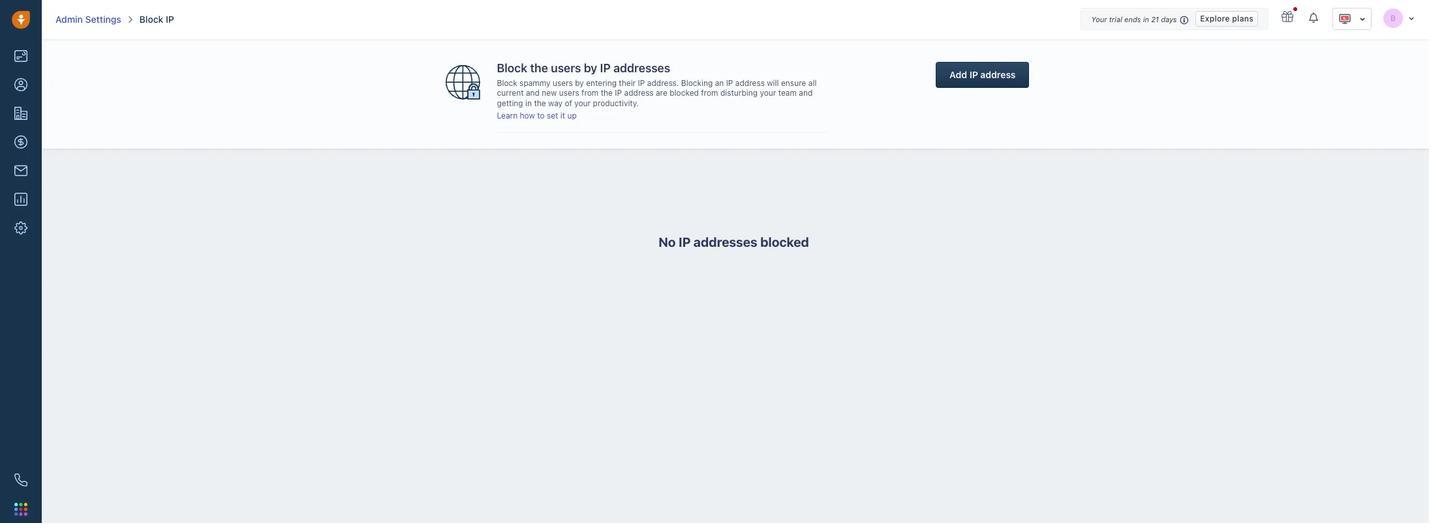 Task type: locate. For each thing, give the bounding box(es) containing it.
0 horizontal spatial addresses
[[613, 61, 670, 75]]

1 and from the left
[[526, 88, 540, 98]]

0 vertical spatial in
[[1143, 15, 1149, 23]]

productivity.
[[593, 99, 639, 108]]

1 vertical spatial addresses
[[694, 235, 757, 250]]

to
[[537, 111, 545, 120]]

the
[[530, 61, 548, 75], [601, 88, 613, 98], [534, 99, 546, 108]]

1 vertical spatial blocked
[[760, 235, 809, 250]]

0 horizontal spatial ic_arrow_down image
[[1359, 14, 1366, 24]]

from down the an
[[701, 88, 718, 98]]

from down entering on the left
[[581, 88, 599, 98]]

and down all
[[799, 88, 813, 98]]

current
[[497, 88, 524, 98]]

how
[[520, 111, 535, 120]]

no ip addresses blocked
[[659, 235, 809, 250]]

1 horizontal spatial blocked
[[760, 235, 809, 250]]

plans
[[1232, 14, 1254, 23]]

team
[[778, 88, 797, 98]]

addresses
[[613, 61, 670, 75], [694, 235, 757, 250]]

your right of
[[574, 99, 591, 108]]

explore plans button
[[1196, 11, 1258, 27]]

add ip address
[[950, 69, 1016, 80]]

address
[[980, 69, 1016, 80], [735, 78, 765, 88], [624, 88, 654, 98]]

settings
[[85, 14, 121, 25]]

add
[[950, 69, 967, 80]]

it
[[560, 111, 565, 120]]

address right add
[[980, 69, 1016, 80]]

0 horizontal spatial and
[[526, 88, 540, 98]]

and down spammy at the top of page
[[526, 88, 540, 98]]

by
[[584, 61, 597, 75], [575, 78, 584, 88]]

by up entering on the left
[[584, 61, 597, 75]]

their
[[619, 78, 636, 88]]

block for ip
[[139, 14, 163, 25]]

2 vertical spatial block
[[497, 78, 517, 88]]

your down will
[[760, 88, 776, 98]]

0 horizontal spatial your
[[574, 99, 591, 108]]

address down their
[[624, 88, 654, 98]]

explore
[[1200, 14, 1230, 23]]

disturbing
[[720, 88, 758, 98]]

1 horizontal spatial and
[[799, 88, 813, 98]]

1 vertical spatial in
[[525, 99, 532, 108]]

0 horizontal spatial blocked
[[670, 88, 699, 98]]

blocked
[[670, 88, 699, 98], [760, 235, 809, 250]]

users
[[551, 61, 581, 75], [553, 78, 573, 88], [559, 88, 579, 98]]

and
[[526, 88, 540, 98], [799, 88, 813, 98]]

0 horizontal spatial in
[[525, 99, 532, 108]]

the down entering on the left
[[601, 88, 613, 98]]

2 ic_arrow_down image from the left
[[1359, 14, 1366, 24]]

1 vertical spatial users
[[553, 78, 573, 88]]

0 vertical spatial addresses
[[613, 61, 670, 75]]

bell regular image
[[1309, 12, 1319, 23]]

missing translation "unavailable" for locale "en-us" image
[[1338, 12, 1351, 25]]

1 horizontal spatial ic_arrow_down image
[[1408, 14, 1415, 22]]

in
[[1143, 15, 1149, 23], [525, 99, 532, 108]]

phone element
[[8, 468, 34, 494]]

your
[[760, 88, 776, 98], [574, 99, 591, 108]]

0 horizontal spatial address
[[624, 88, 654, 98]]

2 vertical spatial users
[[559, 88, 579, 98]]

addresses inside block the users by ip addresses block spammy users by entering their ip address. blocking an ip address will ensure all current and new users from the ip address are blocked from disturbing your team and getting in the way of your productivity. learn how to set it up
[[613, 61, 670, 75]]

address up disturbing
[[735, 78, 765, 88]]

in left 21
[[1143, 15, 1149, 23]]

up
[[567, 111, 577, 120]]

2 from from the left
[[701, 88, 718, 98]]

ic_arrow_down image
[[1408, 14, 1415, 22], [1359, 14, 1366, 24]]

trial
[[1109, 15, 1122, 23]]

blocking
[[681, 78, 713, 88]]

1 horizontal spatial addresses
[[694, 235, 757, 250]]

1 from from the left
[[581, 88, 599, 98]]

from
[[581, 88, 599, 98], [701, 88, 718, 98]]

block
[[139, 14, 163, 25], [497, 61, 527, 75], [497, 78, 517, 88]]

will
[[767, 78, 779, 88]]

address inside button
[[980, 69, 1016, 80]]

by left entering on the left
[[575, 78, 584, 88]]

block for the
[[497, 61, 527, 75]]

addresses right no
[[694, 235, 757, 250]]

addresses up their
[[613, 61, 670, 75]]

1 horizontal spatial in
[[1143, 15, 1149, 23]]

1 horizontal spatial address
[[735, 78, 765, 88]]

add ip address button
[[936, 62, 1029, 88]]

0 vertical spatial block
[[139, 14, 163, 25]]

1 vertical spatial block
[[497, 61, 527, 75]]

address.
[[647, 78, 679, 88]]

0 vertical spatial blocked
[[670, 88, 699, 98]]

2 horizontal spatial address
[[980, 69, 1016, 80]]

in up how
[[525, 99, 532, 108]]

ip
[[166, 14, 174, 25], [600, 61, 611, 75], [969, 69, 978, 80], [638, 78, 645, 88], [726, 78, 733, 88], [615, 88, 622, 98], [679, 235, 691, 250]]

0 horizontal spatial from
[[581, 88, 599, 98]]

1 horizontal spatial from
[[701, 88, 718, 98]]

2 and from the left
[[799, 88, 813, 98]]



Task type: describe. For each thing, give the bounding box(es) containing it.
learn
[[497, 111, 518, 120]]

21
[[1151, 15, 1159, 23]]

ip inside button
[[969, 69, 978, 80]]

explore plans
[[1200, 14, 1254, 23]]

your
[[1091, 15, 1107, 23]]

phone image
[[14, 474, 27, 487]]

all
[[808, 78, 817, 88]]

your trial ends in 21 days
[[1091, 15, 1177, 23]]

new
[[542, 88, 557, 98]]

of
[[565, 99, 572, 108]]

entering
[[586, 78, 617, 88]]

ends
[[1124, 15, 1141, 23]]

admin
[[55, 14, 83, 25]]

0 vertical spatial users
[[551, 61, 581, 75]]

block ip
[[139, 14, 174, 25]]

admin settings
[[55, 14, 121, 25]]

getting
[[497, 99, 523, 108]]

blocked inside block the users by ip addresses block spammy users by entering their ip address. blocking an ip address will ensure all current and new users from the ip address are blocked from disturbing your team and getting in the way of your productivity. learn how to set it up
[[670, 88, 699, 98]]

an
[[715, 78, 724, 88]]

the up to
[[534, 99, 546, 108]]

ic_info_icon image
[[1180, 14, 1189, 25]]

are
[[656, 88, 667, 98]]

ensure
[[781, 78, 806, 88]]

learn how to set it up link
[[497, 111, 577, 120]]

no
[[659, 235, 676, 250]]

block the users by ip addresses block spammy users by entering their ip address. blocking an ip address will ensure all current and new users from the ip address are blocked from disturbing your team and getting in the way of your productivity. learn how to set it up
[[497, 61, 817, 120]]

way
[[548, 99, 563, 108]]

1 horizontal spatial your
[[760, 88, 776, 98]]

1 ic_arrow_down image from the left
[[1408, 14, 1415, 22]]

spammy
[[519, 78, 550, 88]]

set
[[547, 111, 558, 120]]

days
[[1161, 15, 1177, 23]]

admin settings link
[[55, 13, 121, 26]]

the up spammy at the top of page
[[530, 61, 548, 75]]

in inside block the users by ip addresses block spammy users by entering their ip address. blocking an ip address will ensure all current and new users from the ip address are blocked from disturbing your team and getting in the way of your productivity. learn how to set it up
[[525, 99, 532, 108]]

freshworks switcher image
[[14, 504, 27, 517]]

0 vertical spatial by
[[584, 61, 597, 75]]

1 vertical spatial by
[[575, 78, 584, 88]]



Task type: vqa. For each thing, say whether or not it's contained in the screenshot.
Jane
no



